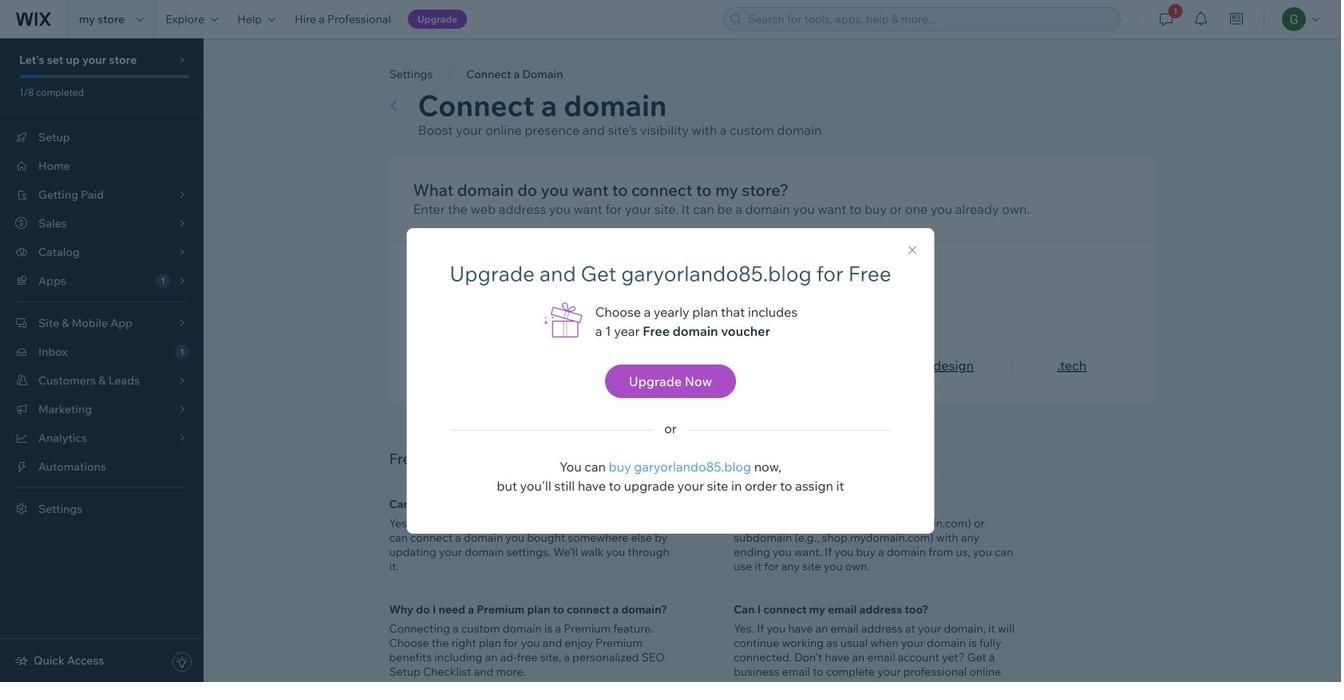 Task type: locate. For each thing, give the bounding box(es) containing it.
Search for tools, apps, help & more... field
[[743, 8, 1115, 30]]



Task type: vqa. For each thing, say whether or not it's contained in the screenshot.
Welcome to your personalized dashboard!
no



Task type: describe. For each thing, give the bounding box(es) containing it.
sidebar element
[[0, 38, 204, 683]]

e.g. mystunningwebsite.com field
[[440, 271, 810, 303]]



